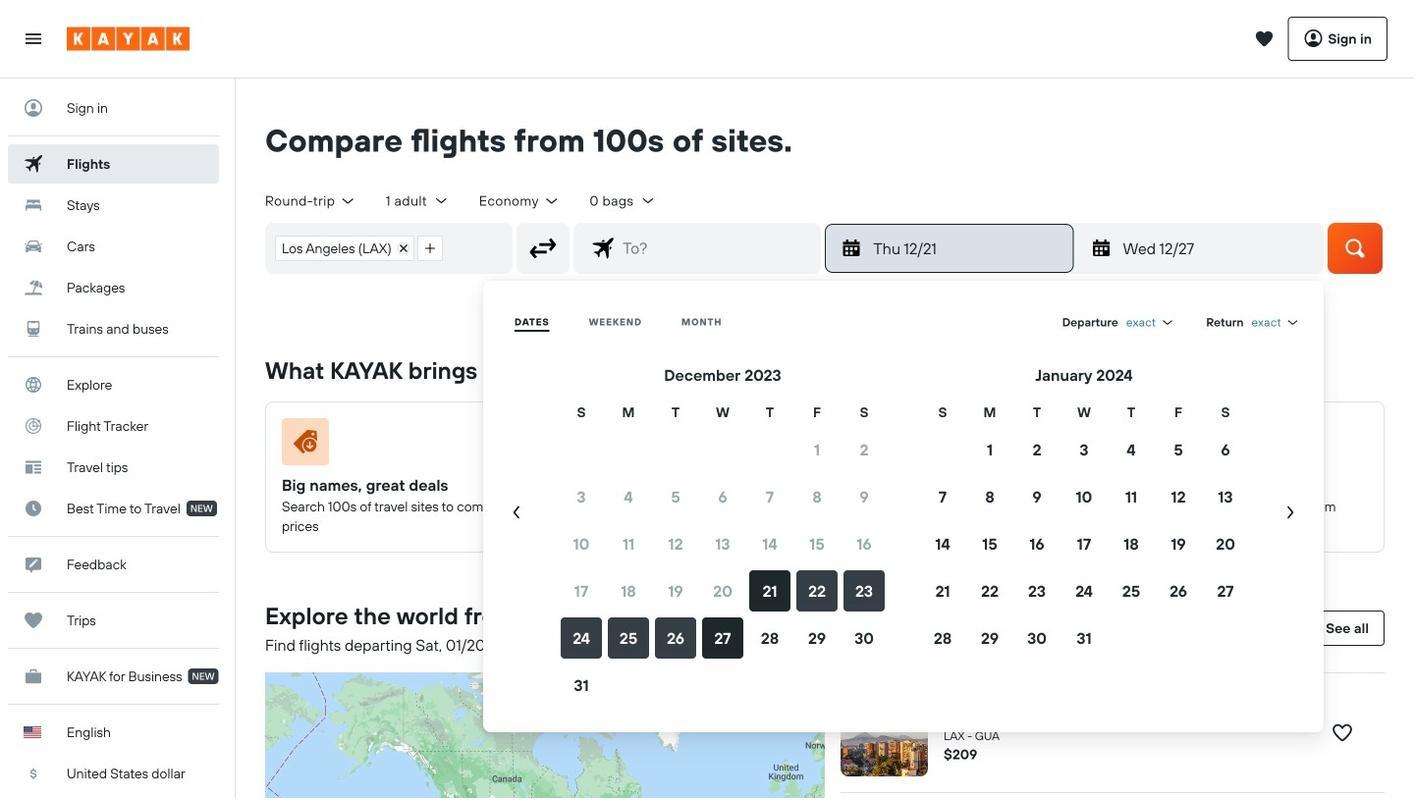 Task type: describe. For each thing, give the bounding box(es) containing it.
start date calendar input use left and right arrow keys to change day. use up and down arrow keys to change week. tab
[[491, 363, 1316, 709]]

4 figure from the left
[[1133, 418, 1360, 473]]

united states (english) image
[[24, 727, 41, 739]]

Trip type Round-trip field
[[265, 192, 356, 210]]

1 list item from the left
[[275, 236, 414, 261]]

1 figure from the left
[[282, 418, 509, 473]]

2 list item from the left
[[417, 236, 443, 261]]

wednesday december 27th element
[[1123, 237, 1311, 260]]

Dates radio
[[515, 316, 550, 328]]

3 figure from the left
[[850, 418, 1076, 473]]

Weekend radio
[[589, 316, 642, 328]]



Task type: vqa. For each thing, say whether or not it's contained in the screenshot.
YOUR WISHLIST STARTS HERE CAROUSEL Region
no



Task type: locate. For each thing, give the bounding box(es) containing it.
1 horizontal spatial list item
[[417, 236, 443, 261]]

Flight destination input text field
[[615, 224, 820, 273]]

None field
[[1126, 315, 1175, 330], [1252, 315, 1300, 330], [1126, 315, 1175, 330], [1252, 315, 1300, 330]]

guatemala city image
[[841, 689, 928, 777]]

menu
[[491, 304, 1316, 709]]

list
[[266, 224, 452, 273]]

figure
[[282, 418, 509, 473], [566, 418, 793, 473], [850, 418, 1076, 473], [1133, 418, 1360, 473]]

list item
[[275, 236, 414, 261], [417, 236, 443, 261]]

Flight origin input text field
[[452, 224, 512, 273]]

0 horizontal spatial list item
[[275, 236, 414, 261]]

remove image
[[399, 243, 408, 253]]

navigation menu image
[[24, 29, 43, 49]]

list item down trip type round-trip field in the top left of the page
[[275, 236, 414, 261]]

Month radio
[[681, 316, 722, 328]]

map region
[[43, 459, 1049, 799]]

thursday december 21st element
[[873, 237, 1061, 260]]

Cabin type Economy field
[[479, 192, 560, 210]]

list item right remove image
[[417, 236, 443, 261]]

swap departure airport and destination airport image
[[525, 230, 562, 267]]

2 figure from the left
[[566, 418, 793, 473]]



